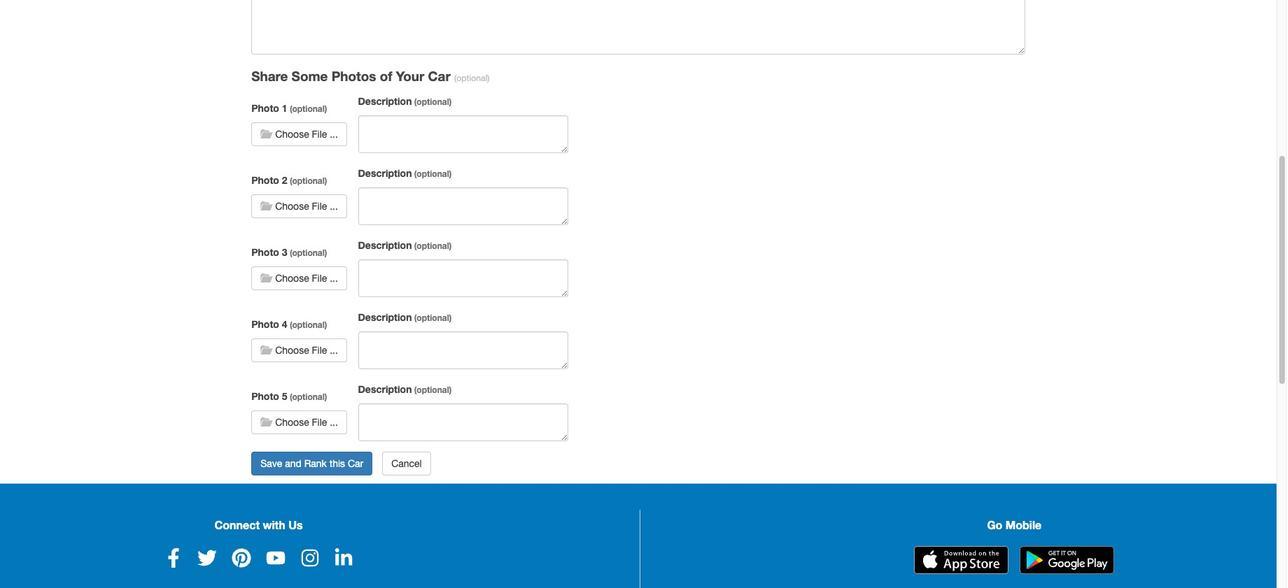 Task type: vqa. For each thing, say whether or not it's contained in the screenshot.
Used
no



Task type: locate. For each thing, give the bounding box(es) containing it.
choose for photo 1
[[275, 129, 309, 140]]

5 choose from the top
[[275, 417, 309, 428]]

choose down 'photo 4 (optional)'
[[275, 345, 309, 356]]

2 choose from the top
[[275, 201, 309, 212]]

4 file from the top
[[312, 345, 327, 356]]

instagram image
[[300, 549, 320, 569]]

2 choose file ... from the top
[[275, 201, 338, 212]]

photo 3 (optional)
[[251, 246, 327, 258]]

4 choose from the top
[[275, 345, 309, 356]]

choose file ... down photo 2 (optional)
[[275, 201, 338, 212]]

4
[[282, 318, 287, 330]]

... for photo 5
[[330, 417, 338, 428]]

choose file ... down photo 3 (optional)
[[275, 273, 338, 284]]

description (optional) for photo 2
[[358, 167, 452, 179]]

3 file from the top
[[312, 273, 327, 284]]

twitter image
[[198, 549, 217, 569]]

your
[[396, 69, 425, 84]]

choose file ... button
[[251, 122, 347, 146], [251, 194, 347, 218], [251, 267, 347, 290], [251, 339, 347, 363], [251, 411, 347, 435]]

choose file ... button down photo 2 (optional)
[[251, 194, 347, 218]]

None text field
[[358, 115, 568, 153], [358, 260, 568, 297], [358, 115, 568, 153], [358, 260, 568, 297]]

5 description from the top
[[358, 384, 412, 395]]

(optional) inside share some photos of your car (optional)
[[454, 73, 490, 83]]

4 ... from the top
[[330, 345, 338, 356]]

file for photo 1
[[312, 129, 327, 140]]

3 photo from the top
[[251, 246, 279, 258]]

3 choose file ... button from the top
[[251, 267, 347, 290]]

connect
[[215, 519, 260, 532]]

5 photo from the top
[[251, 391, 279, 402]]

photo 4 (optional)
[[251, 318, 327, 330]]

choose file ... for 4
[[275, 345, 338, 356]]

youtube image
[[266, 549, 286, 569]]

choose file ... for 3
[[275, 273, 338, 284]]

3 ... from the top
[[330, 273, 338, 284]]

choose down photo 2 (optional)
[[275, 201, 309, 212]]

4 choose file ... from the top
[[275, 345, 338, 356]]

1 ... from the top
[[330, 129, 338, 140]]

1 choose file ... button from the top
[[251, 122, 347, 146]]

4 description from the top
[[358, 311, 412, 323]]

1 choose file ... from the top
[[275, 129, 338, 140]]

None submit
[[251, 452, 373, 476], [382, 452, 431, 476], [251, 452, 373, 476], [382, 452, 431, 476]]

2 file from the top
[[312, 201, 327, 212]]

choose file ... button down 'photo 4 (optional)'
[[251, 339, 347, 363]]

1 file from the top
[[312, 129, 327, 140]]

...
[[330, 129, 338, 140], [330, 201, 338, 212], [330, 273, 338, 284], [330, 345, 338, 356], [330, 417, 338, 428]]

choose file ... down photo 5 (optional)
[[275, 417, 338, 428]]

description
[[358, 95, 412, 107], [358, 167, 412, 179], [358, 239, 412, 251], [358, 311, 412, 323], [358, 384, 412, 395]]

3 description (optional) from the top
[[358, 239, 452, 251]]

4 description (optional) from the top
[[358, 311, 452, 323]]

5 ... from the top
[[330, 417, 338, 428]]

photo for photo 5
[[251, 391, 279, 402]]

photo left 1 at the left of page
[[251, 102, 279, 114]]

choose file ... button down photo 1 (optional)
[[251, 122, 347, 146]]

description (optional) for photo 4
[[358, 311, 452, 323]]

photo left 4
[[251, 318, 279, 330]]

2 photo from the top
[[251, 174, 279, 186]]

description (optional)
[[358, 95, 452, 107], [358, 167, 452, 179], [358, 239, 452, 251], [358, 311, 452, 323], [358, 384, 452, 395]]

file
[[312, 129, 327, 140], [312, 201, 327, 212], [312, 273, 327, 284], [312, 345, 327, 356], [312, 417, 327, 428]]

... for photo 2
[[330, 201, 338, 212]]

share
[[251, 69, 288, 84]]

photo 5 (optional)
[[251, 391, 327, 402]]

photo 2 (optional)
[[251, 174, 327, 186]]

photo left 2
[[251, 174, 279, 186]]

description for photo 1
[[358, 95, 412, 107]]

1 description from the top
[[358, 95, 412, 107]]

choose down photo 3 (optional)
[[275, 273, 309, 284]]

choose file ...
[[275, 129, 338, 140], [275, 201, 338, 212], [275, 273, 338, 284], [275, 345, 338, 356], [275, 417, 338, 428]]

photo left 5
[[251, 391, 279, 402]]

file down photo 2 (optional)
[[312, 201, 327, 212]]

5 choose file ... from the top
[[275, 417, 338, 428]]

1 choose from the top
[[275, 129, 309, 140]]

3 description from the top
[[358, 239, 412, 251]]

(optional)
[[454, 73, 490, 83], [414, 96, 452, 107], [290, 103, 327, 114], [414, 169, 452, 179], [290, 176, 327, 186], [414, 241, 452, 251], [290, 248, 327, 258], [414, 313, 452, 323], [290, 320, 327, 330], [414, 385, 452, 395], [290, 392, 327, 402]]

description (optional) for photo 5
[[358, 384, 452, 395]]

choose file ... button for 5
[[251, 411, 347, 435]]

file for photo 3
[[312, 273, 327, 284]]

2 description (optional) from the top
[[358, 167, 452, 179]]

5 file from the top
[[312, 417, 327, 428]]

file down 'photo 4 (optional)'
[[312, 345, 327, 356]]

5 description (optional) from the top
[[358, 384, 452, 395]]

(optional) inside 'photo 4 (optional)'
[[290, 320, 327, 330]]

file down photo 5 (optional)
[[312, 417, 327, 428]]

photos
[[332, 69, 376, 84]]

2 choose file ... button from the top
[[251, 194, 347, 218]]

description for photo 5
[[358, 384, 412, 395]]

file for photo 2
[[312, 201, 327, 212]]

description for photo 4
[[358, 311, 412, 323]]

photo for photo 1
[[251, 102, 279, 114]]

2
[[282, 174, 287, 186]]

photo
[[251, 102, 279, 114], [251, 174, 279, 186], [251, 246, 279, 258], [251, 318, 279, 330], [251, 391, 279, 402]]

1 description (optional) from the top
[[358, 95, 452, 107]]

2 ... from the top
[[330, 201, 338, 212]]

choose file ... for 1
[[275, 129, 338, 140]]

of
[[380, 69, 392, 84]]

file down photo 3 (optional)
[[312, 273, 327, 284]]

choose file ... down photo 1 (optional)
[[275, 129, 338, 140]]

3 choose file ... from the top
[[275, 273, 338, 284]]

2 description from the top
[[358, 167, 412, 179]]

choose file ... down 'photo 4 (optional)'
[[275, 345, 338, 356]]

5 choose file ... button from the top
[[251, 411, 347, 435]]

choose down photo 5 (optional)
[[275, 417, 309, 428]]

choose down photo 1 (optional)
[[275, 129, 309, 140]]

4 choose file ... button from the top
[[251, 339, 347, 363]]

choose for photo 4
[[275, 345, 309, 356]]

file down photo 1 (optional)
[[312, 129, 327, 140]]

3 choose from the top
[[275, 273, 309, 284]]

choose file ... button down photo 3 (optional)
[[251, 267, 347, 290]]

pinterest image
[[232, 549, 251, 569]]

some
[[292, 69, 328, 84]]

choose
[[275, 129, 309, 140], [275, 201, 309, 212], [275, 273, 309, 284], [275, 345, 309, 356], [275, 417, 309, 428]]

photo left '3'
[[251, 246, 279, 258]]

None text field
[[251, 0, 1026, 55], [358, 187, 568, 225], [358, 332, 568, 370], [358, 404, 568, 442], [251, 0, 1026, 55], [358, 187, 568, 225], [358, 332, 568, 370], [358, 404, 568, 442]]

1 photo from the top
[[251, 102, 279, 114]]

choose file ... button down photo 5 (optional)
[[251, 411, 347, 435]]

4 photo from the top
[[251, 318, 279, 330]]

with
[[263, 519, 285, 532]]



Task type: describe. For each thing, give the bounding box(es) containing it.
choose file ... button for 2
[[251, 194, 347, 218]]

photo for photo 2
[[251, 174, 279, 186]]

... for photo 3
[[330, 273, 338, 284]]

choose file ... button for 4
[[251, 339, 347, 363]]

1
[[282, 102, 287, 114]]

5
[[282, 391, 287, 402]]

choose file ... button for 1
[[251, 122, 347, 146]]

description (optional) for photo 3
[[358, 239, 452, 251]]

us
[[289, 519, 303, 532]]

photo for photo 3
[[251, 246, 279, 258]]

connect with us
[[215, 519, 303, 532]]

photo for photo 4
[[251, 318, 279, 330]]

(optional) inside photo 5 (optional)
[[290, 392, 327, 402]]

choose for photo 5
[[275, 417, 309, 428]]

car
[[428, 69, 451, 84]]

... for photo 1
[[330, 129, 338, 140]]

... for photo 4
[[330, 345, 338, 356]]

description for photo 3
[[358, 239, 412, 251]]

choose for photo 2
[[275, 201, 309, 212]]

file for photo 5
[[312, 417, 327, 428]]

get it on google play image
[[1020, 547, 1115, 575]]

go
[[987, 519, 1003, 532]]

file for photo 4
[[312, 345, 327, 356]]

description for photo 2
[[358, 167, 412, 179]]

photo 1 (optional)
[[251, 102, 327, 114]]

description (optional) for photo 1
[[358, 95, 452, 107]]

choose file ... button for 3
[[251, 267, 347, 290]]

3
[[282, 246, 287, 258]]

(optional) inside photo 1 (optional)
[[290, 103, 327, 114]]

facebook image
[[164, 549, 183, 569]]

choose for photo 3
[[275, 273, 309, 284]]

share some photos of your car (optional)
[[251, 69, 490, 84]]

(optional) inside photo 2 (optional)
[[290, 176, 327, 186]]

mobile
[[1006, 519, 1042, 532]]

choose file ... for 2
[[275, 201, 338, 212]]

download on the app store image
[[915, 547, 1009, 575]]

go mobile
[[987, 519, 1042, 532]]

linkedin image
[[334, 549, 354, 569]]

(optional) inside photo 3 (optional)
[[290, 248, 327, 258]]

choose file ... for 5
[[275, 417, 338, 428]]



